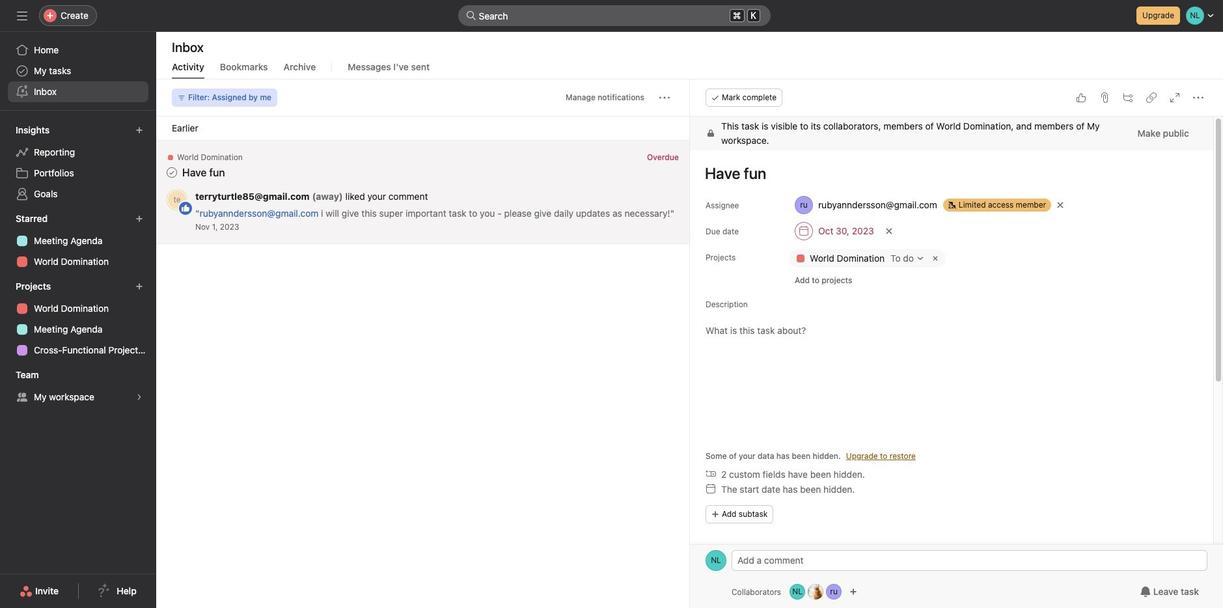 Task type: describe. For each thing, give the bounding box(es) containing it.
global element
[[0, 32, 156, 110]]

new project or portfolio image
[[135, 283, 143, 290]]

0 horizontal spatial add or remove collaborators image
[[790, 584, 806, 600]]

add to bookmarks image
[[644, 156, 655, 166]]

clear due date image
[[885, 227, 893, 235]]

copy task link image
[[1147, 92, 1157, 103]]

0 likes. click to like this task image
[[1077, 92, 1087, 103]]

remove assignee image
[[1057, 201, 1065, 209]]

Task Name text field
[[697, 158, 1198, 188]]

attachments: add a file to this task, have fun image
[[1100, 92, 1110, 103]]

add items to starred image
[[135, 215, 143, 223]]

1 add or remove collaborators image from the left
[[808, 584, 824, 600]]

see details, my workspace image
[[135, 393, 143, 401]]

add subtask image
[[1123, 92, 1134, 103]]

more actions image
[[660, 92, 670, 103]]

insights element
[[0, 119, 156, 207]]

1 horizontal spatial add or remove collaborators image
[[850, 588, 858, 596]]

starred element
[[0, 207, 156, 275]]

archive notifications image
[[665, 156, 675, 166]]



Task type: locate. For each thing, give the bounding box(es) containing it.
0 horizontal spatial add or remove collaborators image
[[808, 584, 824, 600]]

2 add or remove collaborators image from the left
[[827, 584, 842, 600]]

full screen image
[[1170, 92, 1181, 103]]

Search tasks, projects, and more text field
[[458, 5, 771, 26]]

hide sidebar image
[[17, 10, 27, 21]]

prominent image
[[466, 10, 476, 21]]

projects element
[[0, 275, 156, 363]]

have fun dialog
[[690, 79, 1224, 608]]

more actions for this task image
[[1194, 92, 1204, 103]]

main content
[[690, 117, 1214, 608]]

main content inside have fun dialog
[[690, 117, 1214, 608]]

open user profile image
[[706, 550, 727, 571]]

add or remove collaborators image
[[790, 584, 806, 600], [850, 588, 858, 596]]

None field
[[458, 5, 771, 26]]

teams element
[[0, 363, 156, 410]]

add or remove collaborators image
[[808, 584, 824, 600], [827, 584, 842, 600]]

new insights image
[[135, 126, 143, 134]]

1 horizontal spatial add or remove collaborators image
[[827, 584, 842, 600]]

remove image
[[931, 253, 941, 264]]



Task type: vqa. For each thing, say whether or not it's contained in the screenshot.
THE REMOVE ASSIGNEE icon
yes



